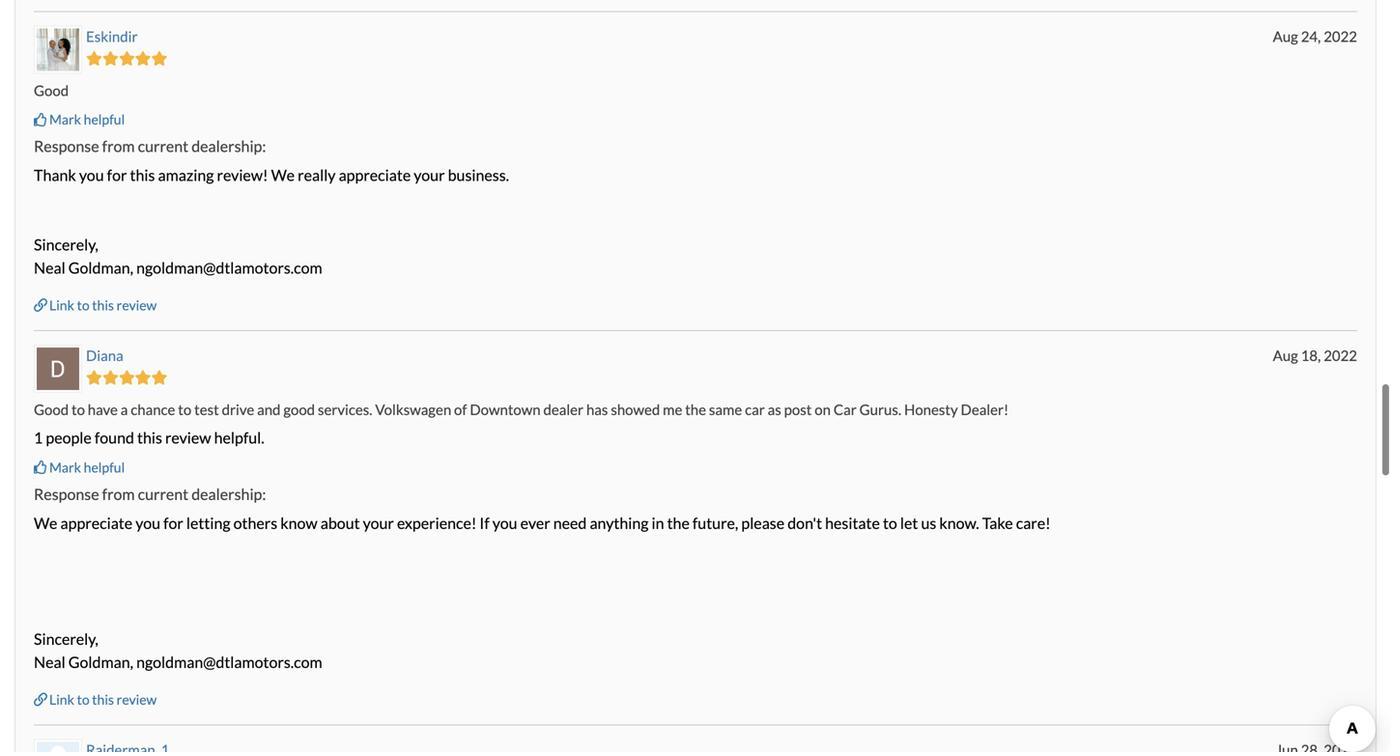 Task type: describe. For each thing, give the bounding box(es) containing it.
services.
[[318, 401, 372, 418]]

let
[[900, 514, 918, 533]]

1 horizontal spatial you
[[136, 514, 160, 533]]

dealership: for others
[[192, 485, 266, 504]]

helpful.
[[214, 428, 264, 447]]

take
[[982, 514, 1013, 533]]

1 vertical spatial review
[[165, 428, 211, 447]]

neal inside thank you for this amazing review! we really appreciate your business. sincerely, neal goldman, ngoldman@dtlamotors.com
[[34, 259, 65, 277]]

response from current dealership: for for
[[34, 485, 266, 504]]

diana image
[[37, 348, 79, 390]]

good for good to have a chance to test drive and good services. volkswagen of downtown dealer has showed me the same car as post on car gurus. honesty dealer!
[[34, 401, 69, 418]]

this inside thank you for this amazing review! we really appreciate your business. sincerely, neal goldman, ngoldman@dtlamotors.com
[[130, 166, 155, 185]]

your inside thank you for this amazing review! we really appreciate your business. sincerely, neal goldman, ngoldman@dtlamotors.com
[[414, 166, 445, 185]]

helpful for 2nd mark helpful button from the bottom
[[84, 111, 125, 128]]

to up diana at the top left of page
[[77, 297, 89, 314]]

dealer!
[[961, 401, 1009, 418]]

of
[[454, 401, 467, 418]]

have
[[88, 401, 118, 418]]

the inside we appreciate you for letting others know about your experience! if you ever need anything in the future, please don't hesitate to let us know. take care! sincerely, neal goldman, ngoldman@dtlamotors.com
[[667, 514, 690, 533]]

to left test
[[178, 401, 192, 418]]

link to this review for we appreciate you for letting others know about your experience! if you ever need anything in the future, please don't hesitate to let us know. take care! sincerely, neal goldman, ngoldman@dtlamotors.com
[[49, 692, 157, 708]]

thank you for this amazing review! we really appreciate your business. sincerely, neal goldman, ngoldman@dtlamotors.com
[[34, 166, 509, 277]]

current for this
[[138, 137, 189, 156]]

and
[[257, 401, 281, 418]]

goldman, inside thank you for this amazing review! we really appreciate your business. sincerely, neal goldman, ngoldman@dtlamotors.com
[[68, 259, 133, 277]]

link to this review button for we appreciate you for letting others know about your experience! if you ever need anything in the future, please don't hesitate to let us know. take care! sincerely, neal goldman, ngoldman@dtlamotors.com
[[34, 690, 157, 709]]

star image for you
[[102, 51, 119, 66]]

we appreciate you for letting others know about your experience! if you ever need anything in the future, please don't hesitate to let us know. take care! sincerely, neal goldman, ngoldman@dtlamotors.com
[[34, 514, 1051, 672]]

showed
[[611, 401, 660, 418]]

thumbs up image for 2nd mark helpful button from the bottom
[[34, 113, 47, 126]]

a
[[121, 401, 128, 418]]

for inside we appreciate you for letting others know about your experience! if you ever need anything in the future, please don't hesitate to let us know. take care! sincerely, neal goldman, ngoldman@dtlamotors.com
[[163, 514, 183, 533]]

post
[[784, 401, 812, 418]]

link to this review for thank you for this amazing review! we really appreciate your business. sincerely, neal goldman, ngoldman@dtlamotors.com
[[49, 297, 157, 314]]

link image for we appreciate you for letting others know about your experience! if you ever need anything in the future, please don't hesitate to let us know. take care! sincerely, neal goldman, ngoldman@dtlamotors.com
[[34, 693, 47, 707]]

if
[[480, 514, 490, 533]]

aug for we appreciate you for letting others know about your experience! if you ever need anything in the future, please don't hesitate to let us know. take care! sincerely, neal goldman, ngoldman@dtlamotors.com
[[1273, 347, 1298, 364]]

us
[[921, 514, 937, 533]]

same
[[709, 401, 742, 418]]

1 mark from the top
[[49, 111, 81, 128]]

volkswagen
[[375, 401, 451, 418]]

good
[[283, 401, 315, 418]]

anything
[[590, 514, 649, 533]]

2 mark from the top
[[49, 459, 81, 476]]

we inside thank you for this amazing review! we really appreciate your business. sincerely, neal goldman, ngoldman@dtlamotors.com
[[271, 166, 295, 185]]

appreciate inside we appreciate you for letting others know about your experience! if you ever need anything in the future, please don't hesitate to let us know. take care! sincerely, neal goldman, ngoldman@dtlamotors.com
[[60, 514, 133, 533]]

review for for
[[117, 692, 157, 708]]

please
[[741, 514, 785, 533]]

ngoldman@dtlamotors.com inside thank you for this amazing review! we really appreciate your business. sincerely, neal goldman, ngoldman@dtlamotors.com
[[136, 259, 322, 277]]

2022 for thank you for this amazing review! we really appreciate your business. sincerely, neal goldman, ngoldman@dtlamotors.com
[[1324, 28, 1358, 45]]

found
[[95, 428, 134, 447]]

to left have
[[71, 401, 85, 418]]

me
[[663, 401, 682, 418]]

link to this review button for thank you for this amazing review! we really appreciate your business. sincerely, neal goldman, ngoldman@dtlamotors.com
[[34, 296, 157, 315]]

experience!
[[397, 514, 477, 533]]

sincerely, inside thank you for this amazing review! we really appreciate your business. sincerely, neal goldman, ngoldman@dtlamotors.com
[[34, 235, 98, 254]]

link for we appreciate you for letting others know about your experience! if you ever need anything in the future, please don't hesitate to let us know. take care! sincerely, neal goldman, ngoldman@dtlamotors.com
[[49, 692, 74, 708]]

1 people found this review helpful.
[[34, 428, 264, 447]]

chance
[[131, 401, 175, 418]]

response for we
[[34, 485, 99, 504]]

mark helpful for 2nd mark helpful button from the bottom
[[49, 111, 125, 128]]

to up raiderman_1 icon
[[77, 692, 89, 708]]

need
[[553, 514, 587, 533]]

mark helpful for first mark helpful button from the bottom of the page
[[49, 459, 125, 476]]

eskindir
[[86, 28, 138, 45]]

goldman, inside we appreciate you for letting others know about your experience! if you ever need anything in the future, please don't hesitate to let us know. take care! sincerely, neal goldman, ngoldman@dtlamotors.com
[[68, 653, 133, 672]]

2 horizontal spatial you
[[493, 514, 517, 533]]

review!
[[217, 166, 268, 185]]

has
[[586, 401, 608, 418]]

2022 for we appreciate you for letting others know about your experience! if you ever need anything in the future, please don't hesitate to let us know. take care! sincerely, neal goldman, ngoldman@dtlamotors.com
[[1324, 347, 1358, 364]]

raiderman_1 image
[[37, 742, 79, 753]]

aug 18, 2022
[[1273, 347, 1358, 364]]

1
[[34, 428, 43, 447]]

0 vertical spatial the
[[685, 401, 706, 418]]

test
[[194, 401, 219, 418]]



Task type: vqa. For each thing, say whether or not it's contained in the screenshot.
2022 corresponding to We appreciate you for letting others know about your experience! If you ever need anything in the future, please don't hesitate to let us know. Take care! Sincerely, Neal Goldman, ngoldman@dtlamotors.com
yes



Task type: locate. For each thing, give the bounding box(es) containing it.
2 neal from the top
[[34, 653, 65, 672]]

2 vertical spatial review
[[117, 692, 157, 708]]

honesty
[[904, 401, 958, 418]]

0 vertical spatial review
[[117, 297, 157, 314]]

response
[[34, 137, 99, 156], [34, 485, 99, 504]]

people
[[46, 428, 92, 447]]

1 vertical spatial your
[[363, 514, 394, 533]]

really
[[298, 166, 336, 185]]

aug left 24,
[[1273, 28, 1298, 45]]

0 vertical spatial goldman,
[[68, 259, 133, 277]]

1 horizontal spatial we
[[271, 166, 295, 185]]

link image up raiderman_1 icon
[[34, 693, 47, 707]]

thank
[[34, 166, 76, 185]]

2 thumbs up image from the top
[[34, 461, 47, 475]]

0 vertical spatial link to this review
[[49, 297, 157, 314]]

response from current dealership:
[[34, 137, 266, 156], [34, 485, 266, 504]]

0 vertical spatial link to this review button
[[34, 296, 157, 315]]

0 vertical spatial ngoldman@dtlamotors.com
[[136, 259, 322, 277]]

star image up chance
[[151, 370, 168, 385]]

2 good from the top
[[34, 401, 69, 418]]

response up thank
[[34, 137, 99, 156]]

1 vertical spatial appreciate
[[60, 514, 133, 533]]

2 goldman, from the top
[[68, 653, 133, 672]]

ngoldman@dtlamotors.com inside we appreciate you for letting others know about your experience! if you ever need anything in the future, please don't hesitate to let us know. take care! sincerely, neal goldman, ngoldman@dtlamotors.com
[[136, 653, 322, 672]]

know.
[[940, 514, 979, 533]]

1 vertical spatial good
[[34, 401, 69, 418]]

0 vertical spatial link image
[[34, 299, 47, 312]]

24,
[[1301, 28, 1321, 45]]

1 vertical spatial response from current dealership:
[[34, 485, 266, 504]]

1 horizontal spatial appreciate
[[339, 166, 411, 185]]

2 response from current dealership: from the top
[[34, 485, 266, 504]]

1 vertical spatial goldman,
[[68, 653, 133, 672]]

mark helpful
[[49, 111, 125, 128], [49, 459, 125, 476]]

know
[[280, 514, 318, 533]]

dealership:
[[192, 137, 266, 156], [192, 485, 266, 504]]

1 horizontal spatial your
[[414, 166, 445, 185]]

car
[[834, 401, 857, 418]]

1 aug from the top
[[1273, 28, 1298, 45]]

review
[[117, 297, 157, 314], [165, 428, 211, 447], [117, 692, 157, 708]]

2 mark helpful from the top
[[49, 459, 125, 476]]

0 vertical spatial link
[[49, 297, 74, 314]]

sincerely, inside we appreciate you for letting others know about your experience! if you ever need anything in the future, please don't hesitate to let us know. take care! sincerely, neal goldman, ngoldman@dtlamotors.com
[[34, 630, 98, 649]]

as
[[768, 401, 781, 418]]

mark down "people"
[[49, 459, 81, 476]]

helpful down eskindir link
[[84, 111, 125, 128]]

2 ngoldman@dtlamotors.com from the top
[[136, 653, 322, 672]]

in
[[652, 514, 664, 533]]

1 vertical spatial link to this review button
[[34, 690, 157, 709]]

0 vertical spatial from
[[102, 137, 135, 156]]

1 vertical spatial dealership:
[[192, 485, 266, 504]]

good
[[34, 82, 69, 99], [34, 401, 69, 418]]

1 response from the top
[[34, 137, 99, 156]]

goldman,
[[68, 259, 133, 277], [68, 653, 133, 672]]

business.
[[448, 166, 509, 185]]

link for thank you for this amazing review! we really appreciate your business. sincerely, neal goldman, ngoldman@dtlamotors.com
[[49, 297, 74, 314]]

thumbs up image up thank
[[34, 113, 47, 126]]

diana
[[86, 347, 123, 364]]

mark helpful button up thank
[[34, 110, 125, 129]]

goldman, up raiderman_1 icon
[[68, 653, 133, 672]]

1 vertical spatial ngoldman@dtlamotors.com
[[136, 653, 322, 672]]

mark
[[49, 111, 81, 128], [49, 459, 81, 476]]

neal up raiderman_1 icon
[[34, 653, 65, 672]]

your left business.
[[414, 166, 445, 185]]

1 vertical spatial mark helpful button
[[34, 458, 125, 477]]

link to this review button up diana at the top left of page
[[34, 296, 157, 315]]

1 vertical spatial link
[[49, 692, 74, 708]]

2 link to this review button from the top
[[34, 690, 157, 709]]

the right me
[[685, 401, 706, 418]]

appreciate down found
[[60, 514, 133, 533]]

1 vertical spatial sincerely,
[[34, 630, 98, 649]]

1 vertical spatial response
[[34, 485, 99, 504]]

we inside we appreciate you for letting others know about your experience! if you ever need anything in the future, please don't hesitate to let us know. take care! sincerely, neal goldman, ngoldman@dtlamotors.com
[[34, 514, 57, 533]]

current up the letting
[[138, 485, 189, 504]]

0 vertical spatial appreciate
[[339, 166, 411, 185]]

1 vertical spatial from
[[102, 485, 135, 504]]

1 horizontal spatial for
[[163, 514, 183, 533]]

eskindir image
[[37, 29, 79, 71]]

2022 right 18,
[[1324, 347, 1358, 364]]

1 mark helpful button from the top
[[34, 110, 125, 129]]

1 link from the top
[[49, 297, 74, 314]]

1 dealership: from the top
[[192, 137, 266, 156]]

dealer
[[543, 401, 584, 418]]

we down the 1
[[34, 514, 57, 533]]

2 dealership: from the top
[[192, 485, 266, 504]]

thumbs up image down the 1
[[34, 461, 47, 475]]

1 vertical spatial mark helpful
[[49, 459, 125, 476]]

about
[[321, 514, 360, 533]]

1 vertical spatial current
[[138, 485, 189, 504]]

on
[[815, 401, 831, 418]]

0 horizontal spatial for
[[107, 166, 127, 185]]

0 vertical spatial aug
[[1273, 28, 1298, 45]]

2 from from the top
[[102, 485, 135, 504]]

2 2022 from the top
[[1324, 347, 1358, 364]]

care!
[[1016, 514, 1051, 533]]

0 vertical spatial we
[[271, 166, 295, 185]]

good for good
[[34, 82, 69, 99]]

helpful
[[84, 111, 125, 128], [84, 459, 125, 476]]

for
[[107, 166, 127, 185], [163, 514, 183, 533]]

link to this review button up raiderman_1 icon
[[34, 690, 157, 709]]

2 link from the top
[[49, 692, 74, 708]]

1 from from the top
[[102, 137, 135, 156]]

star image
[[86, 51, 102, 66], [119, 51, 135, 66], [135, 51, 151, 66], [151, 51, 168, 66], [86, 370, 102, 385], [119, 370, 135, 385], [135, 370, 151, 385]]

review for this
[[117, 297, 157, 314]]

0 vertical spatial 2022
[[1324, 28, 1358, 45]]

drive
[[222, 401, 254, 418]]

others
[[233, 514, 277, 533]]

1 vertical spatial 2022
[[1324, 347, 1358, 364]]

eskindir link
[[86, 28, 138, 45]]

downtown
[[470, 401, 541, 418]]

link image for thank you for this amazing review! we really appreciate your business. sincerely, neal goldman, ngoldman@dtlamotors.com
[[34, 299, 47, 312]]

helpful down found
[[84, 459, 125, 476]]

neal
[[34, 259, 65, 277], [34, 653, 65, 672]]

0 horizontal spatial you
[[79, 166, 104, 185]]

good up the 1
[[34, 401, 69, 418]]

1 link image from the top
[[34, 299, 47, 312]]

0 vertical spatial mark helpful
[[49, 111, 125, 128]]

star image
[[102, 51, 119, 66], [102, 370, 119, 385], [151, 370, 168, 385]]

neal inside we appreciate you for letting others know about your experience! if you ever need anything in the future, please don't hesitate to let us know. take care! sincerely, neal goldman, ngoldman@dtlamotors.com
[[34, 653, 65, 672]]

star image down diana at the top left of page
[[102, 370, 119, 385]]

you left the letting
[[136, 514, 160, 533]]

diana link
[[86, 347, 123, 364]]

0 vertical spatial response
[[34, 137, 99, 156]]

1 helpful from the top
[[84, 111, 125, 128]]

ngoldman@dtlamotors.com
[[136, 259, 322, 277], [136, 653, 322, 672]]

1 vertical spatial we
[[34, 514, 57, 533]]

2 response from the top
[[34, 485, 99, 504]]

the right in
[[667, 514, 690, 533]]

current
[[138, 137, 189, 156], [138, 485, 189, 504]]

we
[[271, 166, 295, 185], [34, 514, 57, 533]]

1 vertical spatial thumbs up image
[[34, 461, 47, 475]]

2 sincerely, from the top
[[34, 630, 98, 649]]

link to this review up raiderman_1 icon
[[49, 692, 157, 708]]

response down "people"
[[34, 485, 99, 504]]

mark helpful button
[[34, 110, 125, 129], [34, 458, 125, 477]]

thumbs up image
[[34, 113, 47, 126], [34, 461, 47, 475]]

1 vertical spatial the
[[667, 514, 690, 533]]

2 link image from the top
[[34, 693, 47, 707]]

aug for thank you for this amazing review! we really appreciate your business. sincerely, neal goldman, ngoldman@dtlamotors.com
[[1273, 28, 1298, 45]]

1 vertical spatial mark
[[49, 459, 81, 476]]

1 2022 from the top
[[1324, 28, 1358, 45]]

link
[[49, 297, 74, 314], [49, 692, 74, 708]]

response for thank
[[34, 137, 99, 156]]

sincerely,
[[34, 235, 98, 254], [34, 630, 98, 649]]

star image for appreciate
[[102, 370, 119, 385]]

link image up diana image at the left of page
[[34, 299, 47, 312]]

1 vertical spatial link image
[[34, 693, 47, 707]]

0 vertical spatial for
[[107, 166, 127, 185]]

from for you
[[102, 485, 135, 504]]

1 vertical spatial for
[[163, 514, 183, 533]]

appreciate inside thank you for this amazing review! we really appreciate your business. sincerely, neal goldman, ngoldman@dtlamotors.com
[[339, 166, 411, 185]]

future,
[[693, 514, 738, 533]]

response from current dealership: up amazing
[[34, 137, 266, 156]]

link up diana image at the left of page
[[49, 297, 74, 314]]

amazing
[[158, 166, 214, 185]]

1 neal from the top
[[34, 259, 65, 277]]

your
[[414, 166, 445, 185], [363, 514, 394, 533]]

0 horizontal spatial we
[[34, 514, 57, 533]]

2022
[[1324, 28, 1358, 45], [1324, 347, 1358, 364]]

1 vertical spatial link to this review
[[49, 692, 157, 708]]

0 vertical spatial mark
[[49, 111, 81, 128]]

gurus.
[[860, 401, 902, 418]]

you right thank
[[79, 166, 104, 185]]

current up amazing
[[138, 137, 189, 156]]

for inside thank you for this amazing review! we really appreciate your business. sincerely, neal goldman, ngoldman@dtlamotors.com
[[107, 166, 127, 185]]

1 vertical spatial neal
[[34, 653, 65, 672]]

aug 24, 2022
[[1273, 28, 1358, 45]]

good down eskindir image
[[34, 82, 69, 99]]

1 vertical spatial aug
[[1273, 347, 1298, 364]]

1 vertical spatial helpful
[[84, 459, 125, 476]]

appreciate right really
[[339, 166, 411, 185]]

1 sincerely, from the top
[[34, 235, 98, 254]]

aug left 18,
[[1273, 347, 1298, 364]]

you right "if"
[[493, 514, 517, 533]]

neal down thank
[[34, 259, 65, 277]]

your right about
[[363, 514, 394, 533]]

1 link to this review from the top
[[49, 297, 157, 314]]

0 vertical spatial neal
[[34, 259, 65, 277]]

helpful for first mark helpful button from the bottom of the page
[[84, 459, 125, 476]]

mark up thank
[[49, 111, 81, 128]]

good to have a chance to test drive and good services. volkswagen of downtown dealer has showed me the same car as post on car gurus. honesty dealer!
[[34, 401, 1009, 418]]

don't
[[788, 514, 822, 533]]

link to this review up diana at the top left of page
[[49, 297, 157, 314]]

1 goldman, from the top
[[68, 259, 133, 277]]

for left the letting
[[163, 514, 183, 533]]

link up raiderman_1 icon
[[49, 692, 74, 708]]

hesitate
[[825, 514, 880, 533]]

mark helpful up thank
[[49, 111, 125, 128]]

2022 right 24,
[[1324, 28, 1358, 45]]

to left let
[[883, 514, 897, 533]]

to
[[77, 297, 89, 314], [71, 401, 85, 418], [178, 401, 192, 418], [883, 514, 897, 533], [77, 692, 89, 708]]

we left really
[[271, 166, 295, 185]]

0 vertical spatial sincerely,
[[34, 235, 98, 254]]

response from current dealership: down 1 people found this review helpful.
[[34, 485, 266, 504]]

0 vertical spatial current
[[138, 137, 189, 156]]

1 link to this review button from the top
[[34, 296, 157, 315]]

thumbs up image for first mark helpful button from the bottom of the page
[[34, 461, 47, 475]]

0 vertical spatial good
[[34, 82, 69, 99]]

to inside we appreciate you for letting others know about your experience! if you ever need anything in the future, please don't hesitate to let us know. take care! sincerely, neal goldman, ngoldman@dtlamotors.com
[[883, 514, 897, 533]]

from
[[102, 137, 135, 156], [102, 485, 135, 504]]

appreciate
[[339, 166, 411, 185], [60, 514, 133, 533]]

0 vertical spatial mark helpful button
[[34, 110, 125, 129]]

2 helpful from the top
[[84, 459, 125, 476]]

0 vertical spatial response from current dealership:
[[34, 137, 266, 156]]

for right thank
[[107, 166, 127, 185]]

1 mark helpful from the top
[[49, 111, 125, 128]]

you
[[79, 166, 104, 185], [136, 514, 160, 533], [493, 514, 517, 533]]

2 aug from the top
[[1273, 347, 1298, 364]]

0 vertical spatial thumbs up image
[[34, 113, 47, 126]]

you inside thank you for this amazing review! we really appreciate your business. sincerely, neal goldman, ngoldman@dtlamotors.com
[[79, 166, 104, 185]]

2 mark helpful button from the top
[[34, 458, 125, 477]]

link to this review
[[49, 297, 157, 314], [49, 692, 157, 708]]

0 horizontal spatial your
[[363, 514, 394, 533]]

your inside we appreciate you for letting others know about your experience! if you ever need anything in the future, please don't hesitate to let us know. take care! sincerely, neal goldman, ngoldman@dtlamotors.com
[[363, 514, 394, 533]]

car
[[745, 401, 765, 418]]

1 current from the top
[[138, 137, 189, 156]]

dealership: up review! at the top of page
[[192, 137, 266, 156]]

this
[[130, 166, 155, 185], [92, 297, 114, 314], [137, 428, 162, 447], [92, 692, 114, 708]]

1 response from current dealership: from the top
[[34, 137, 266, 156]]

link image
[[34, 299, 47, 312], [34, 693, 47, 707]]

1 good from the top
[[34, 82, 69, 99]]

link to this review button
[[34, 296, 157, 315], [34, 690, 157, 709]]

the
[[685, 401, 706, 418], [667, 514, 690, 533]]

mark helpful down "people"
[[49, 459, 125, 476]]

18,
[[1301, 347, 1321, 364]]

2 link to this review from the top
[[49, 692, 157, 708]]

2 current from the top
[[138, 485, 189, 504]]

letting
[[186, 514, 230, 533]]

0 vertical spatial your
[[414, 166, 445, 185]]

current for for
[[138, 485, 189, 504]]

0 horizontal spatial appreciate
[[60, 514, 133, 533]]

from for for
[[102, 137, 135, 156]]

dealership: up the letting
[[192, 485, 266, 504]]

0 vertical spatial helpful
[[84, 111, 125, 128]]

0 vertical spatial dealership:
[[192, 137, 266, 156]]

1 ngoldman@dtlamotors.com from the top
[[136, 259, 322, 277]]

star image down eskindir
[[102, 51, 119, 66]]

goldman, up diana at the top left of page
[[68, 259, 133, 277]]

mark helpful button down "people"
[[34, 458, 125, 477]]

response from current dealership: for this
[[34, 137, 266, 156]]

dealership: for review!
[[192, 137, 266, 156]]

ever
[[520, 514, 550, 533]]

1 thumbs up image from the top
[[34, 113, 47, 126]]

aug
[[1273, 28, 1298, 45], [1273, 347, 1298, 364]]



